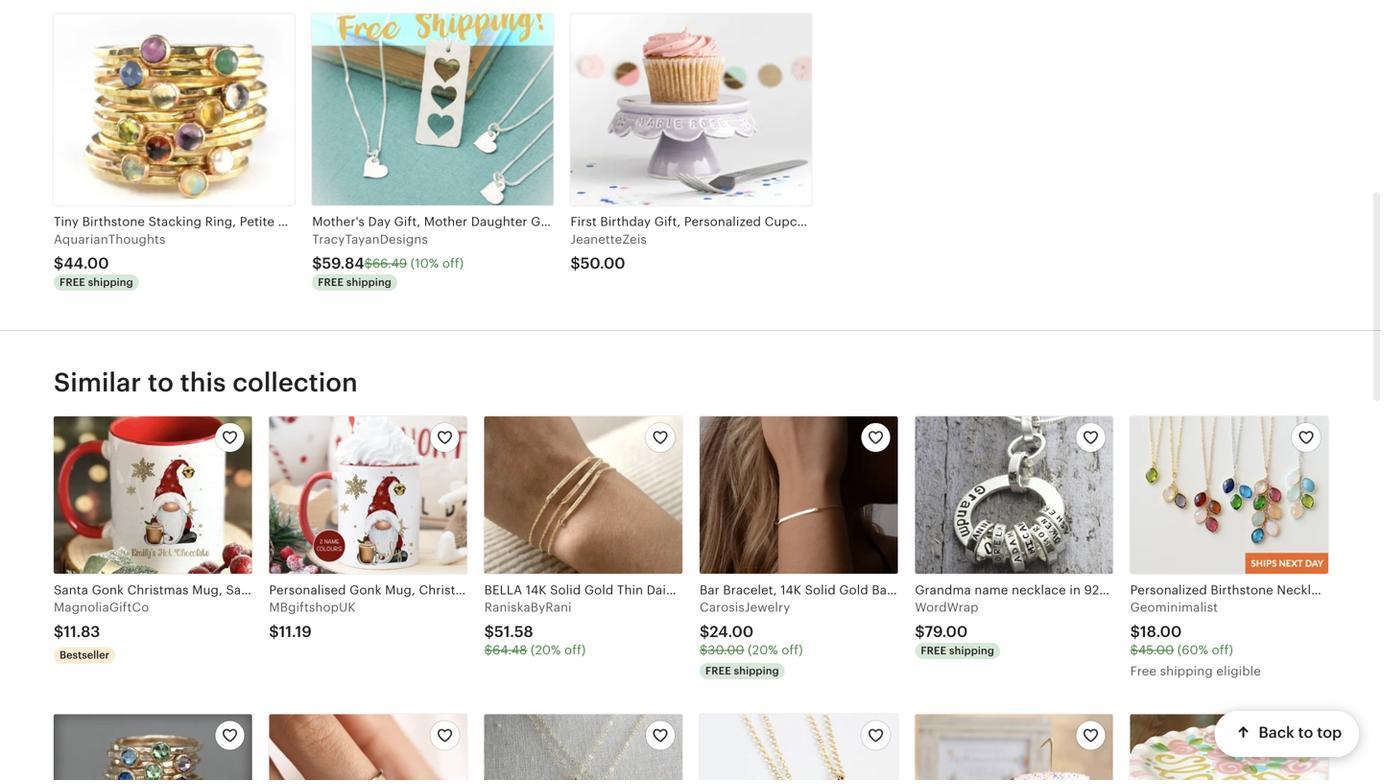 Task type: locate. For each thing, give the bounding box(es) containing it.
(60%
[[1178, 643, 1209, 657]]

2 (20% from the left
[[748, 643, 778, 657]]

mother daughter necklace set, mother's necklace, gift for mom, gift for daughter, mothers day gift, gold heart necklace set image
[[700, 714, 898, 780]]

free inside tracytayandesigns $ 59.84 $ 66.49 (10% off) free shipping
[[318, 276, 344, 288]]

free down 59.84
[[318, 276, 344, 288]]

bar bracelet, 14k solid gold bar bracelet, custom bar bracelet, personalized bar bracelet, engraved bracelet for women, mothers day gift image
[[700, 417, 898, 574]]

off) for 59.84
[[442, 256, 464, 271]]

wordwrap $ 79.00 free shipping
[[915, 601, 995, 657]]

tiny birthstone stacking ring, petite gemstone ring, mothers ring, gold stack ring sgrros-g image
[[54, 14, 295, 206]]

to inside button
[[1298, 724, 1313, 742]]

$ for 24.00
[[700, 623, 710, 641]]

tracytayandesigns $ 59.84 $ 66.49 (10% off) free shipping
[[312, 232, 464, 288]]

shipping down 30.00
[[734, 665, 779, 677]]

$ inside magnoliagiftco $ 11.83 bestseller
[[54, 623, 64, 641]]

shipping down 66.49
[[346, 276, 392, 288]]

off) for 51.58
[[565, 643, 586, 657]]

(20% down the 24.00
[[748, 643, 778, 657]]

shipping inside tracytayandesigns $ 59.84 $ 66.49 (10% off) free shipping
[[346, 276, 392, 288]]

0 horizontal spatial (20%
[[531, 643, 561, 657]]

1 horizontal spatial to
[[1298, 724, 1313, 742]]

carosisjewelry
[[700, 601, 790, 615]]

off) inside tracytayandesigns $ 59.84 $ 66.49 (10% off) free shipping
[[442, 256, 464, 271]]

free down 79.00
[[921, 645, 947, 657]]

0 vertical spatial to
[[148, 368, 174, 397]]

shipping for 59.84
[[346, 276, 392, 288]]

similar to this collection
[[54, 368, 358, 397]]

shipping
[[88, 276, 133, 288], [346, 276, 392, 288], [949, 645, 995, 657], [1160, 664, 1213, 679], [734, 665, 779, 677]]

$ for 11.19
[[269, 623, 279, 641]]

this
[[180, 368, 226, 397]]

45.00
[[1138, 643, 1174, 657]]

free down 44.00
[[60, 276, 85, 288]]

eligible
[[1217, 664, 1261, 679]]

(20% for 24.00
[[748, 643, 778, 657]]

64.48
[[492, 643, 527, 657]]

shipping inside geominimalist $ 18.00 $ 45.00 (60% off) free shipping eligible
[[1160, 664, 1213, 679]]

top
[[1317, 724, 1342, 742]]

shipping for 24.00
[[734, 665, 779, 677]]

off) down carosisjewelry
[[782, 643, 803, 657]]

back to top button
[[1215, 711, 1359, 757]]

wordwrap
[[915, 601, 979, 615]]

off) down raniskabyrani on the bottom left
[[565, 643, 586, 657]]

to left this
[[148, 368, 174, 397]]

(20% inside raniskabyrani $ 51.58 $ 64.48 (20% off)
[[531, 643, 561, 657]]

off) inside geominimalist $ 18.00 $ 45.00 (60% off) free shipping eligible
[[1212, 643, 1234, 657]]

to for similar
[[148, 368, 174, 397]]

11.83
[[64, 623, 100, 641]]

geominimalist
[[1130, 601, 1218, 615]]

shipping down 79.00
[[949, 645, 995, 657]]

to
[[148, 368, 174, 397], [1298, 724, 1313, 742]]

free down 30.00
[[706, 665, 731, 677]]

0 horizontal spatial to
[[148, 368, 174, 397]]

jeanettezeis $ 50.00
[[571, 232, 647, 272]]

shipping for 18.00
[[1160, 664, 1213, 679]]

off) up eligible
[[1212, 643, 1234, 657]]

66.49
[[372, 256, 407, 271]]

1 vertical spatial to
[[1298, 724, 1313, 742]]

magnoliagiftco $ 11.83 bestseller
[[54, 601, 149, 661]]

to left top
[[1298, 724, 1313, 742]]

shipping inside carosisjewelry $ 24.00 $ 30.00 (20% off) free shipping
[[734, 665, 779, 677]]

geominimalist $ 18.00 $ 45.00 (60% off) free shipping eligible
[[1130, 601, 1261, 679]]

off) inside raniskabyrani $ 51.58 $ 64.48 (20% off)
[[565, 643, 586, 657]]

free
[[60, 276, 85, 288], [318, 276, 344, 288], [921, 645, 947, 657], [706, 665, 731, 677]]

free
[[1130, 664, 1157, 679]]

$ for 18.00
[[1130, 623, 1140, 641]]

free inside carosisjewelry $ 24.00 $ 30.00 (20% off) free shipping
[[706, 665, 731, 677]]

back to top
[[1259, 724, 1342, 742]]

$ for 50.00
[[571, 255, 580, 272]]

(20% inside carosisjewelry $ 24.00 $ 30.00 (20% off) free shipping
[[748, 643, 778, 657]]

1 horizontal spatial (20%
[[748, 643, 778, 657]]

1 (20% from the left
[[531, 643, 561, 657]]

personalized birthstone necklace grandmother gift for her from daughter family tree grandma necklace mothers day gift for mom from son image
[[1130, 417, 1329, 574]]

$ for 51.58
[[484, 623, 494, 641]]

off)
[[442, 256, 464, 271], [565, 643, 586, 657], [782, 643, 803, 657], [1212, 643, 1234, 657]]

shipping down 44.00
[[88, 276, 133, 288]]

$ inside mbgiftshopuk $ 11.19
[[269, 623, 279, 641]]

(20%
[[531, 643, 561, 657], [748, 643, 778, 657]]

raniskabyrani
[[484, 601, 572, 615]]

$ for 59.84
[[312, 255, 322, 272]]

off) inside carosisjewelry $ 24.00 $ 30.00 (20% off) free shipping
[[782, 643, 803, 657]]

$ for 44.00
[[54, 255, 64, 272]]

$
[[54, 255, 64, 272], [312, 255, 322, 272], [571, 255, 580, 272], [364, 256, 372, 271], [54, 623, 64, 641], [269, 623, 279, 641], [484, 623, 494, 641], [700, 623, 710, 641], [915, 623, 925, 641], [1130, 623, 1140, 641], [484, 643, 492, 657], [700, 643, 708, 657], [1130, 643, 1138, 657]]

raniskabyrani $ 51.58 $ 64.48 (20% off)
[[484, 601, 586, 657]]

off) right (10%
[[442, 256, 464, 271]]

back
[[1259, 724, 1294, 742]]

shipping down (60%
[[1160, 664, 1213, 679]]

(20% right 64.48
[[531, 643, 561, 657]]

$ inside wordwrap $ 79.00 free shipping
[[915, 623, 925, 641]]

$ inside jeanettezeis $ 50.00
[[571, 255, 580, 272]]

santa gonk christmas mug, santa gnome mug , santa mug gift, hot chocolate mug, christmas mug image
[[54, 417, 252, 574]]

$ inside the aquarianthoughts $ 44.00 free shipping
[[54, 255, 64, 272]]



Task type: describe. For each thing, give the bounding box(es) containing it.
bella 14k solid gold thin dainty bar bracelet • personalized bar bracelet • name bracelet • dates, coordinates • gold bar bracelet •engraved image
[[484, 417, 683, 574]]

first birthday gift, personalized cupcake stand, custom birthday gift, baby gift, photo prop, keepsake image
[[571, 14, 812, 206]]

shipping inside wordwrap $ 79.00 free shipping
[[949, 645, 995, 657]]

smaller xs image
[[1298, 728, 1315, 745]]

44.00
[[64, 255, 109, 272]]

free inside wordwrap $ 79.00 free shipping
[[921, 645, 947, 657]]

off) for 18.00
[[1212, 643, 1234, 657]]

tracytayandesigns
[[312, 232, 428, 246]]

$ for 11.83
[[54, 623, 64, 641]]

mbgiftshopuk
[[269, 601, 356, 615]]

59.84
[[322, 255, 364, 272]]

personalised gonk mug, christmas red gnome mug, xmas hot chocolate gift for him or her image
[[269, 417, 467, 574]]

mbgiftshopuk $ 11.19
[[269, 601, 356, 641]]

magnoliagiftco
[[54, 601, 149, 615]]

gold birthstone ring - 14k gold filled birthstone ring, birthstone stacking ring, thin stacking rings, dainty birthstone ring, gifts for mom image
[[54, 714, 252, 780]]

30.00
[[708, 643, 745, 657]]

mother's day gift, mother daughter grandmother granddaughter heart personalized necklace set, custom heart necklace gift set image
[[312, 14, 553, 206]]

jeanettezeis
[[571, 232, 647, 246]]

bestseller
[[60, 649, 109, 661]]

50.00
[[580, 255, 626, 272]]

$ for 79.00
[[915, 623, 925, 641]]

(10%
[[411, 256, 439, 271]]

aquarianthoughts
[[54, 232, 166, 246]]

grandma name necklace in 925 sterling silver, with grandkids names, personalized gift for mothers and grandmothers image
[[915, 417, 1113, 574]]

shipping inside the aquarianthoughts $ 44.00 free shipping
[[88, 276, 133, 288]]

79.00
[[925, 623, 968, 641]]

18.00
[[1140, 623, 1182, 641]]

free inside the aquarianthoughts $ 44.00 free shipping
[[60, 276, 85, 288]]

personalized cake stand // handpainted first birthday cupcake stand or smash cake stand image
[[1130, 714, 1329, 780]]

24.00
[[710, 623, 754, 641]]

mother daughter necklace set, mother daughter jewelry, mom daughter gift set, back to school gift, going away to school gift image
[[484, 714, 683, 780]]

(20% for 51.58
[[531, 643, 561, 657]]

collection
[[233, 368, 358, 397]]

carosisjewelry $ 24.00 $ 30.00 (20% off) free shipping
[[700, 601, 803, 677]]

to for back
[[1298, 724, 1313, 742]]

off) for 24.00
[[782, 643, 803, 657]]

similar
[[54, 368, 141, 397]]

11.19
[[279, 623, 312, 641]]

aquarianthoughts $ 44.00 free shipping
[[54, 232, 166, 288]]

51.58
[[494, 623, 533, 641]]



Task type: vqa. For each thing, say whether or not it's contained in the screenshot.
'dolls & miniatures' link
no



